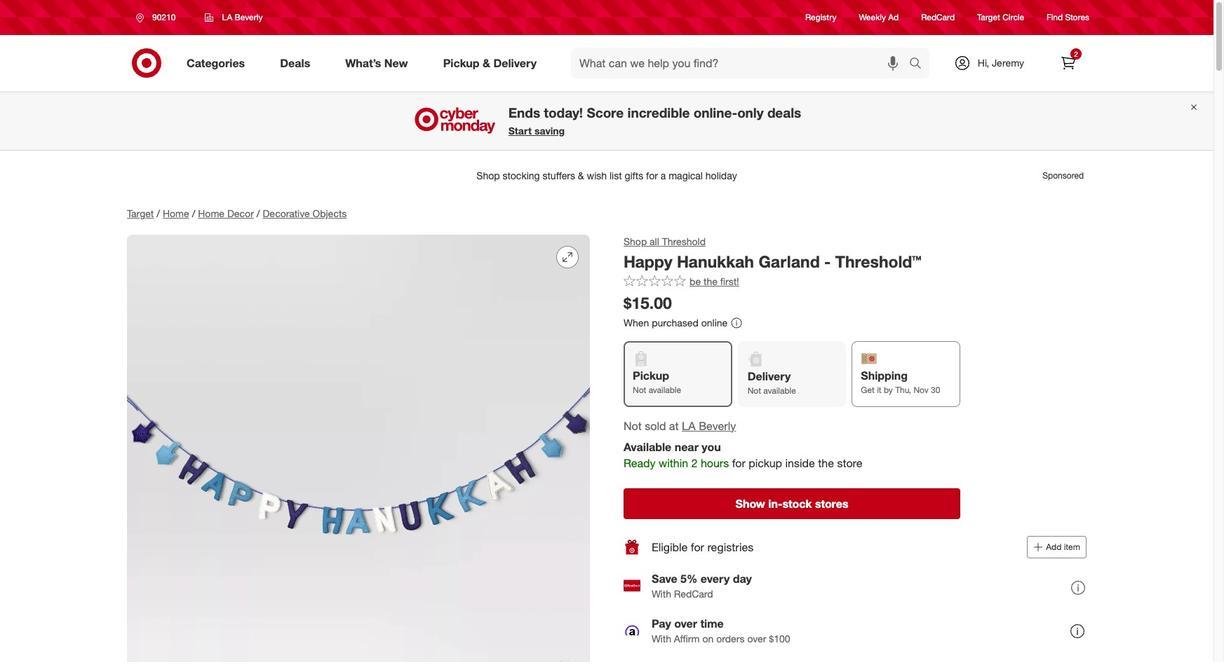 Task type: describe. For each thing, give the bounding box(es) containing it.
ready
[[624, 457, 656, 471]]

$100
[[769, 633, 790, 645]]

$15.00
[[624, 293, 672, 313]]

by
[[884, 385, 893, 396]]

threshold™
[[835, 252, 922, 271]]

within
[[659, 457, 688, 471]]

pickup not available
[[633, 369, 681, 396]]

garland
[[759, 252, 820, 271]]

stores
[[1065, 12, 1089, 23]]

1 home from the left
[[163, 208, 189, 220]]

what's
[[345, 56, 381, 70]]

show in-stock stores button
[[624, 489, 960, 520]]

jeremy
[[992, 57, 1024, 69]]

la beverly button
[[682, 418, 736, 434]]

today!
[[544, 105, 583, 121]]

first!
[[720, 275, 739, 287]]

threshold
[[662, 236, 706, 248]]

when purchased online
[[624, 317, 728, 329]]

2 link
[[1053, 48, 1084, 79]]

pickup for not
[[633, 369, 669, 383]]

weekly ad link
[[859, 12, 899, 24]]

categories link
[[175, 48, 262, 79]]

with inside the pay over time with affirm on orders over $100
[[652, 633, 671, 645]]

hours
[[701, 457, 729, 471]]

90210 button
[[127, 5, 190, 30]]

home link
[[163, 208, 189, 220]]

registry link
[[805, 12, 836, 24]]

get
[[861, 385, 875, 396]]

redcard link
[[921, 12, 955, 24]]

stock
[[782, 497, 812, 511]]

5%
[[680, 572, 698, 586]]

with inside save 5% every day with redcard
[[652, 588, 671, 600]]

not for pickup
[[633, 385, 646, 396]]

2 / from the left
[[192, 208, 195, 220]]

ends
[[508, 105, 540, 121]]

-
[[824, 252, 831, 271]]

delivery not available
[[748, 370, 796, 397]]

hi, jeremy
[[978, 57, 1024, 69]]

save 5% every day with redcard
[[652, 572, 752, 600]]

you
[[702, 441, 721, 455]]

decorative
[[263, 208, 310, 220]]

when
[[624, 317, 649, 329]]

in-
[[768, 497, 782, 511]]

online-
[[694, 105, 737, 121]]

pay over time with affirm on orders over $100
[[652, 617, 790, 645]]

time
[[700, 617, 724, 631]]

1 vertical spatial over
[[747, 633, 766, 645]]

weekly
[[859, 12, 886, 23]]

la inside dropdown button
[[222, 12, 232, 22]]

2 inside available near you ready within 2 hours for pickup inside the store
[[691, 457, 698, 471]]

thu,
[[895, 385, 911, 396]]

store
[[837, 457, 862, 471]]

orders
[[716, 633, 745, 645]]

categories
[[187, 56, 245, 70]]

redcard inside save 5% every day with redcard
[[674, 588, 713, 600]]

incredible
[[627, 105, 690, 121]]

eligible
[[652, 541, 688, 555]]

show
[[735, 497, 765, 511]]

target for target circle
[[977, 12, 1000, 23]]

online
[[701, 317, 728, 329]]

pickup & delivery
[[443, 56, 537, 70]]

1 vertical spatial beverly
[[699, 419, 736, 433]]

sold
[[645, 419, 666, 433]]

ad
[[888, 12, 899, 23]]

affirm
[[674, 633, 700, 645]]

what's new
[[345, 56, 408, 70]]

target link
[[127, 208, 154, 220]]

1 horizontal spatial la
[[682, 419, 696, 433]]

not left the 'sold'
[[624, 419, 642, 433]]

be
[[690, 275, 701, 287]]

pickup & delivery link
[[431, 48, 554, 79]]

pay
[[652, 617, 671, 631]]

la beverly button
[[196, 5, 272, 30]]

add item
[[1046, 542, 1080, 553]]

find stores link
[[1047, 12, 1089, 24]]

shipping
[[861, 369, 908, 383]]

find
[[1047, 12, 1063, 23]]

the inside available near you ready within 2 hours for pickup inside the store
[[818, 457, 834, 471]]

saving
[[534, 125, 565, 137]]

decor
[[227, 208, 254, 220]]

at
[[669, 419, 679, 433]]

hi,
[[978, 57, 989, 69]]

0 vertical spatial over
[[674, 617, 697, 631]]

score
[[587, 105, 624, 121]]

target circle link
[[977, 12, 1024, 24]]

circle
[[1003, 12, 1024, 23]]



Task type: locate. For each thing, give the bounding box(es) containing it.
pickup for &
[[443, 56, 479, 70]]

not inside delivery not available
[[748, 386, 761, 397]]

target for target / home / home decor / decorative objects
[[127, 208, 154, 220]]

item
[[1064, 542, 1080, 553]]

1 vertical spatial target
[[127, 208, 154, 220]]

shop
[[624, 236, 647, 248]]

0 vertical spatial target
[[977, 12, 1000, 23]]

la
[[222, 12, 232, 22], [682, 419, 696, 433]]

nov
[[914, 385, 928, 396]]

find stores
[[1047, 12, 1089, 23]]

for inside available near you ready within 2 hours for pickup inside the store
[[732, 457, 745, 471]]

0 vertical spatial la
[[222, 12, 232, 22]]

the right be
[[704, 275, 718, 287]]

1 horizontal spatial pickup
[[633, 369, 669, 383]]

1 with from the top
[[652, 588, 671, 600]]

the
[[704, 275, 718, 287], [818, 457, 834, 471]]

redcard right the ad
[[921, 12, 955, 23]]

happy
[[624, 252, 672, 271]]

weekly ad
[[859, 12, 899, 23]]

1 horizontal spatial /
[[192, 208, 195, 220]]

0 horizontal spatial /
[[157, 208, 160, 220]]

with down pay
[[652, 633, 671, 645]]

not sold at la beverly
[[624, 419, 736, 433]]

beverly up you
[[699, 419, 736, 433]]

over
[[674, 617, 697, 631], [747, 633, 766, 645]]

0 horizontal spatial delivery
[[493, 56, 537, 70]]

advertisement region
[[116, 159, 1098, 193]]

the left store
[[818, 457, 834, 471]]

1 / from the left
[[157, 208, 160, 220]]

1 vertical spatial with
[[652, 633, 671, 645]]

pickup
[[443, 56, 479, 70], [633, 369, 669, 383]]

home left decor
[[198, 208, 224, 220]]

delivery inside pickup & delivery link
[[493, 56, 537, 70]]

available for delivery
[[763, 386, 796, 397]]

2 horizontal spatial /
[[257, 208, 260, 220]]

redcard
[[921, 12, 955, 23], [674, 588, 713, 600]]

purchased
[[652, 317, 699, 329]]

be the first! link
[[624, 275, 739, 289]]

1 horizontal spatial target
[[977, 12, 1000, 23]]

start
[[508, 125, 532, 137]]

it
[[877, 385, 881, 396]]

1 vertical spatial 2
[[691, 457, 698, 471]]

la beverly
[[222, 12, 263, 22]]

available for pickup
[[649, 385, 681, 396]]

be the first!
[[690, 275, 739, 287]]

home right target link
[[163, 208, 189, 220]]

0 vertical spatial for
[[732, 457, 745, 471]]

0 horizontal spatial for
[[691, 541, 704, 555]]

not inside the pickup not available
[[633, 385, 646, 396]]

/ right decor
[[257, 208, 260, 220]]

1 horizontal spatial available
[[763, 386, 796, 397]]

0 horizontal spatial the
[[704, 275, 718, 287]]

ends today! score incredible online-only deals start saving
[[508, 105, 801, 137]]

for
[[732, 457, 745, 471], [691, 541, 704, 555]]

not up the 'sold'
[[633, 385, 646, 396]]

0 vertical spatial pickup
[[443, 56, 479, 70]]

inside
[[785, 457, 815, 471]]

0 horizontal spatial 2
[[691, 457, 698, 471]]

0 horizontal spatial over
[[674, 617, 697, 631]]

search
[[903, 57, 936, 71]]

2 with from the top
[[652, 633, 671, 645]]

over up affirm on the bottom right of the page
[[674, 617, 697, 631]]

0 horizontal spatial target
[[127, 208, 154, 220]]

home
[[163, 208, 189, 220], [198, 208, 224, 220]]

1 vertical spatial for
[[691, 541, 704, 555]]

delivery
[[493, 56, 537, 70], [748, 370, 791, 384]]

0 horizontal spatial beverly
[[235, 12, 263, 22]]

deals
[[280, 56, 310, 70]]

available
[[624, 441, 671, 455]]

What can we help you find? suggestions appear below search field
[[571, 48, 912, 79]]

1 horizontal spatial for
[[732, 457, 745, 471]]

3 / from the left
[[257, 208, 260, 220]]

shop all threshold happy hanukkah garland - threshold™
[[624, 236, 922, 271]]

shipping get it by thu, nov 30
[[861, 369, 940, 396]]

available inside delivery not available
[[763, 386, 796, 397]]

for right eligible
[[691, 541, 704, 555]]

target circle
[[977, 12, 1024, 23]]

happy hanukkah garland - threshold&#8482;, 1 of 5 image
[[127, 235, 590, 663]]

beverly up categories link
[[235, 12, 263, 22]]

not
[[633, 385, 646, 396], [748, 386, 761, 397], [624, 419, 642, 433]]

0 vertical spatial 2
[[1074, 50, 1078, 58]]

1 horizontal spatial delivery
[[748, 370, 791, 384]]

only
[[737, 105, 764, 121]]

add
[[1046, 542, 1062, 553]]

save
[[652, 572, 677, 586]]

2 home from the left
[[198, 208, 224, 220]]

1 vertical spatial delivery
[[748, 370, 791, 384]]

target left 'circle'
[[977, 12, 1000, 23]]

every
[[701, 572, 730, 586]]

objects
[[313, 208, 347, 220]]

pickup
[[749, 457, 782, 471]]

0 vertical spatial delivery
[[493, 56, 537, 70]]

show in-stock stores
[[735, 497, 848, 511]]

0 horizontal spatial redcard
[[674, 588, 713, 600]]

delivery inside delivery not available
[[748, 370, 791, 384]]

0 horizontal spatial la
[[222, 12, 232, 22]]

0 vertical spatial beverly
[[235, 12, 263, 22]]

0 vertical spatial redcard
[[921, 12, 955, 23]]

on
[[702, 633, 714, 645]]

target left the home link
[[127, 208, 154, 220]]

add item button
[[1027, 537, 1087, 559]]

2 down stores
[[1074, 50, 1078, 58]]

beverly inside dropdown button
[[235, 12, 263, 22]]

available inside the pickup not available
[[649, 385, 681, 396]]

redcard down 5%
[[674, 588, 713, 600]]

1 vertical spatial la
[[682, 419, 696, 433]]

1 horizontal spatial home
[[198, 208, 224, 220]]

0 vertical spatial with
[[652, 588, 671, 600]]

with
[[652, 588, 671, 600], [652, 633, 671, 645]]

1 vertical spatial pickup
[[633, 369, 669, 383]]

over left $100
[[747, 633, 766, 645]]

deals link
[[268, 48, 328, 79]]

1 vertical spatial the
[[818, 457, 834, 471]]

day
[[733, 572, 752, 586]]

pickup up the 'sold'
[[633, 369, 669, 383]]

0 vertical spatial the
[[704, 275, 718, 287]]

la right at
[[682, 419, 696, 433]]

registries
[[707, 541, 754, 555]]

home decor link
[[198, 208, 254, 220]]

0 horizontal spatial pickup
[[443, 56, 479, 70]]

registry
[[805, 12, 836, 23]]

0 horizontal spatial available
[[649, 385, 681, 396]]

1 vertical spatial redcard
[[674, 588, 713, 600]]

/ left the home link
[[157, 208, 160, 220]]

/ right the home link
[[192, 208, 195, 220]]

available near you ready within 2 hours for pickup inside the store
[[624, 441, 862, 471]]

1 horizontal spatial over
[[747, 633, 766, 645]]

/
[[157, 208, 160, 220], [192, 208, 195, 220], [257, 208, 260, 220]]

not up available near you ready within 2 hours for pickup inside the store
[[748, 386, 761, 397]]

new
[[384, 56, 408, 70]]

hanukkah
[[677, 252, 754, 271]]

eligible for registries
[[652, 541, 754, 555]]

what's new link
[[333, 48, 426, 79]]

pickup left &
[[443, 56, 479, 70]]

1 horizontal spatial beverly
[[699, 419, 736, 433]]

30
[[931, 385, 940, 396]]

target
[[977, 12, 1000, 23], [127, 208, 154, 220]]

90210
[[152, 12, 176, 22]]

1 horizontal spatial the
[[818, 457, 834, 471]]

all
[[650, 236, 659, 248]]

0 horizontal spatial home
[[163, 208, 189, 220]]

with down save
[[652, 588, 671, 600]]

1 horizontal spatial redcard
[[921, 12, 955, 23]]

not for delivery
[[748, 386, 761, 397]]

near
[[675, 441, 699, 455]]

pickup inside the pickup not available
[[633, 369, 669, 383]]

for right hours
[[732, 457, 745, 471]]

1 horizontal spatial 2
[[1074, 50, 1078, 58]]

la up categories link
[[222, 12, 232, 22]]

cyber monday target deals image
[[412, 104, 497, 137]]

target / home / home decor / decorative objects
[[127, 208, 347, 220]]

2 down near
[[691, 457, 698, 471]]

decorative objects link
[[263, 208, 347, 220]]

available
[[649, 385, 681, 396], [763, 386, 796, 397]]



Task type: vqa. For each thing, say whether or not it's contained in the screenshot.
New In Hanukkah
no



